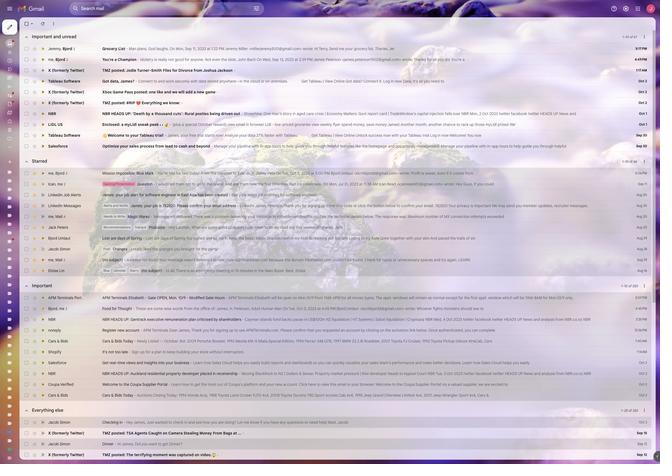 Task type: locate. For each thing, give the bounding box(es) containing it.
today for newly
[[123, 339, 133, 344]]

important inside important and unread "button"
[[32, 34, 52, 40]]

28 up 16
[[644, 258, 648, 262]]

1 vertical spatial online
[[344, 133, 355, 138]]

10 inside important and unread tab panel
[[626, 35, 630, 39]]

1 vertical spatial analysis
[[542, 371, 556, 376]]

3 x (formerly twitter) from the top
[[48, 101, 84, 105]]

1 simon from the top
[[60, 247, 70, 252]]

navigation
[[0, 17, 65, 464]]

(plus
[[173, 122, 181, 127]]

2 inbox section options image from the top
[[642, 283, 648, 289]]

29
[[644, 236, 648, 240]]

14 row from the top
[[20, 200, 652, 211]]

1 vertical spatial some
[[154, 306, 163, 311]]

None search field
[[69, 2, 264, 15]]

mail for me , mail 4
[[55, 214, 62, 219]]

row
[[20, 43, 652, 54], [20, 54, 652, 65], [20, 65, 652, 76], [20, 76, 652, 87], [20, 87, 652, 98], [20, 98, 652, 108], [20, 108, 652, 119], [20, 119, 652, 130], [20, 130, 652, 141], [20, 141, 652, 152], [20, 168, 652, 179], [20, 179, 652, 190], [20, 190, 652, 200], [20, 200, 652, 211], [20, 211, 652, 222], [20, 222, 652, 233], [20, 233, 652, 244], [20, 244, 652, 255], [20, 255, 652, 265], [20, 265, 652, 276], [20, 293, 652, 303], [20, 303, 652, 314], [20, 314, 652, 325], [20, 325, 652, 336], [20, 336, 652, 347], [20, 347, 652, 358], [20, 358, 652, 368], [20, 368, 652, 379], [20, 379, 652, 390], [20, 390, 652, 401], [20, 417, 652, 428], [20, 428, 652, 439], [20, 439, 652, 450], [20, 450, 652, 461]]

3 tmz from the top
[[102, 431, 111, 436]]

aug for jack peters
[[637, 225, 643, 229]]

tue, for pete
[[282, 171, 289, 176]]

2 mon.10/9 from the left
[[549, 296, 565, 300]]

me , bjord 2
[[48, 57, 68, 62]]

me up eloise lin
[[48, 257, 54, 262]]

1 vertical spatial data
[[248, 133, 256, 138]]

the right types.
[[376, 296, 383, 300]]

important inside important button
[[32, 283, 52, 289]]

0 horizontal spatial jeremy
[[48, 46, 61, 51]]

property
[[166, 371, 181, 376]]

october inside important and unread tab panel
[[198, 122, 212, 127]]

12 for ‌ ‌ ‌ ‌ ‌ ‌ ‌ ‌ ‌ ‌ ‌ ‌ ‌ ‌ ‌ ‌ ‌ ‌ ‌ ‌ ‌ ‌ ‌ ‌ ‌ ‌ ‌ ‌ ‌ ‌ ‌ ‌ ‌ ‌ ‌ ‌ ‌ ‌ ‌ ‌ ‌ ‌ ‌ ‌ ‌ ‌ ‌ ‌ ‌ ‌ ‌ ‌ ‌ ‌ ‌ ‌ ‌ ‌ ‌ ‌ ‌ ‌ ‌ ‌ ‌ ‌ ‌ ‌ ‌ ‌ ‌ ‌ ‌ ‌ ‌ ‌ ‌ ‌ ‌ ‌ ‌ ‌ ‌ ‌ ‌ ‌ ‌ ‌ ‌ ‌ ‌ ‌ ‌ ‌ ‌ ‌ ‌ ‌ ‌ ‌ ‌
[[644, 453, 648, 457]]

0 vertical spatial peterson
[[326, 57, 341, 62]]

0 horizontal spatial developer
[[182, 371, 199, 376]]

everything inside row
[[142, 101, 162, 105]]

row containing bjord umlaut
[[20, 233, 652, 244]]

you inside the starred tab panel
[[186, 236, 192, 241]]

trial up management.
[[423, 133, 430, 138]]

link
[[410, 328, 416, 333]]

4 row from the top
[[20, 76, 652, 87]]

0 vertical spatial facebook
[[511, 111, 528, 116]]

out right most
[[218, 382, 223, 387]]

0 horizontal spatial can
[[247, 225, 254, 230]]

mark
[[145, 171, 154, 176]]

apm up bjord , me 2
[[48, 296, 56, 300]]

1 vertical spatial below.
[[417, 328, 428, 333]]

if
[[474, 182, 477, 187]]

1 cloud from the left
[[222, 361, 232, 365]]

1 horizontal spatial nz
[[326, 317, 331, 322]]

jackson
[[217, 68, 233, 73]]

1 vertical spatial message
[[168, 258, 183, 262]]

app
[[265, 144, 272, 149], [492, 144, 499, 149]]

2 inside bjord , me 2
[[66, 307, 67, 311]]

0 vertical spatial get
[[302, 79, 308, 84]]

a left thousand
[[151, 111, 154, 116]]

best, inside the starred tab panel
[[286, 268, 295, 273]]

1 horizontal spatial an
[[341, 328, 345, 333]]

new left game
[[197, 90, 205, 95]]

magic
[[128, 214, 138, 219]]

0 vertical spatial i
[[157, 182, 157, 187]]

late left "losing"
[[342, 236, 348, 241]]

mon.10/9 up the food for thought - these are some wise words from the office of: james. h. peterson, adult human man on tue, oct 3, 2023 at 4:45 pm bjord umlaut <sicritbjordd@gmail.com> wrote: whoever fights monsters should see to
[[298, 296, 314, 300]]

mx
[[445, 214, 450, 219]]

- ‌ ‌ ‌ ‌ ‌ ‌ ‌ ‌ ‌ ‌ ‌ ‌ ‌ ‌ ‌ ‌ ‌ ‌ ‌ ‌ ‌ ‌ ‌ ‌ ‌ ‌ ‌ ‌ ‌ ‌ ‌ ‌ ‌ ‌ ‌ ‌ ‌ ‌ ‌ ‌ ‌ ‌ ‌ ‌ ‌ ‌ ‌ ‌ ‌ ‌ ‌ ‌ ‌ ‌ ‌ ‌ ‌ ‌ ‌ ‌ ‌ ‌ ‌ ‌ ‌ ‌ ‌ ‌ ‌ ‌ ‌ ‌ ‌ ‌ ‌ ‌ ‌ ‌ ‌ ‌ ‌ ‌ ‌ ‌ ‌ ‌ ‌ ‌ ‌ ‌ ‌ ‌ ‌ ‌ ‌ ‌ ‌ ‌ ‌ ‌ ‌ for tmz posted: the terrifying moment was captured on video.
[[216, 453, 317, 458]]

will left add
[[179, 90, 185, 95]]

2 vertical spatial up:
[[124, 371, 130, 376]]

, down jeremy , bjord 2
[[54, 57, 55, 62]]

11:38
[[364, 182, 372, 187]]

first inside important tab panel
[[471, 296, 478, 300]]

late inside important tab panel
[[122, 350, 128, 355]]

4 ﻿͏ from the left
[[249, 350, 249, 355]]

0 vertical spatial really
[[158, 57, 167, 62]]

0 vertical spatial an
[[191, 268, 195, 273]]

- ‌ ‌ ‌ ‌ ‌ ‌ ‌ ‌ ‌ ‌ ‌ ‌ ‌ ‌ ‌ ‌ ‌ ‌ ‌ ‌ ‌ ‌ ‌ ‌ ‌ ‌ ‌ ‌ ‌ ‌ ‌ ‌ ‌ ‌ ‌ ‌ ‌ ‌ ‌ ‌ ‌ ‌ ‌ ‌ ‌ ‌ ‌ ‌ ‌ ‌ ‌ ‌ ‌ ‌ ‌ ‌ ‌ ‌ ‌ ‌ ‌ ‌ ‌ ‌ ‌ ‌ ‌ ‌ ‌ ‌ ‌ ‌ ‌ ‌ ‌ ‌ ‌ ‌ ‌ ‌ ‌ ‌ ‌ ‌ ‌ ‌ ‌ ‌ ‌ ‌ ‌ ‌ ‌ ‌ ‌ ‌ ‌ ‌ ‌ ‌ ‌ for tmz posted: #rip
[[180, 101, 281, 105]]

0 horizontal spatial signing
[[216, 328, 228, 333]]

0 horizontal spatial best,
[[286, 268, 295, 273]]

pm right 4:45
[[330, 306, 336, 311]]

out inside important and unread tab panel
[[234, 111, 240, 116]]

quickly
[[333, 361, 345, 365]]

1 mon.10/9 from the left
[[298, 296, 314, 300]]

0 horizontal spatial was
[[169, 453, 176, 458]]

coupa
[[48, 382, 60, 387], [130, 382, 142, 387], [404, 382, 415, 387]]

0 horizontal spatial mylidl
[[125, 122, 137, 127]]

manage down the "now!"
[[214, 144, 228, 149]]

data.
[[403, 79, 412, 84]]

aug for linkedin job alerts
[[637, 193, 643, 197]]

messages,
[[570, 203, 589, 208]]

umlaut for mission impossible: blue mark - you're two for two today! from the greatest to ever do it: jimmy pete on tue, oct 3, 2023 at 5:00 pm bjord umlaut <sicritbjordd@gmail.com> wrote: profit is sweet, even if it comes from
[[341, 171, 353, 176]]

1 horizontal spatial easily
[[520, 361, 530, 365]]

blue left mark
[[137, 171, 144, 176]]

or inside the everything else tab panel
[[305, 420, 308, 425]]

1 twitter) from the top
[[70, 68, 84, 73]]

(formerly for tmz posted: tsa agents caught on camera stealing money from bags at ...
[[52, 431, 69, 436]]

got left 'data,'
[[102, 79, 109, 84]]

17 ﻿͏ from the left
[[261, 350, 261, 355]]

0 horizontal spatial too
[[115, 350, 121, 355]]

criticised
[[197, 317, 213, 322]]

captured
[[177, 453, 194, 458]]

0 vertical spatial mon,
[[176, 46, 184, 51]]

row containing eloise lin
[[20, 265, 652, 276]]

late inside the starred tab panel
[[342, 236, 348, 241]]

0 vertical spatial your
[[449, 203, 457, 208]]

optimize your sales process from lead to cash and beyond - manage your pipeline with in-app tours to help guide you through helpful features like the homepage and opportunity management. manage your pipeline with in-app tours to help guide you through helpful
[[102, 144, 567, 149]]

1 horizontal spatial spring
[[174, 236, 185, 241]]

5 (formerly from the top
[[52, 453, 69, 458]]

2 eloise from the left
[[296, 268, 306, 273]]

salesforce inside important tab panel
[[48, 361, 66, 365]]

team's
[[380, 361, 391, 365]]

good inside important and unread tab panel
[[175, 57, 184, 62]]

get inside the everything else tab panel
[[163, 442, 168, 447]]

.
[[83, 296, 84, 300]]

1 horizontal spatial confirm
[[293, 328, 306, 333]]

1 vertical spatial you
[[186, 236, 192, 241]]

5:17 pm
[[636, 47, 648, 51]]

jacob for sep 12
[[48, 442, 59, 447]]

x for tmz posted: the terrifying moment was captured on video.
[[48, 453, 51, 458]]

eloise down domain
[[296, 268, 306, 273]]

1 horizontal spatial my
[[295, 236, 300, 241]]

2 28 from the top
[[644, 258, 648, 262]]

10/9
[[179, 296, 186, 300]]

building
[[177, 350, 190, 355]]

1 28 from the top
[[644, 247, 648, 251]]

not for good
[[168, 57, 174, 62]]

and right 'skin'
[[431, 236, 438, 241]]

too
[[335, 236, 341, 241], [115, 350, 121, 355]]

need inside important and unread tab panel
[[431, 79, 440, 84]]

flyer
[[333, 122, 341, 127]]

support image
[[611, 5, 618, 12]]

1 aug 30 from the top
[[637, 193, 648, 197]]

linkedin down ican , me 2
[[48, 193, 63, 197]]

help down tableau. at the left of page
[[287, 144, 294, 149]]

3, inside important tab panel
[[304, 306, 307, 311]]

sales down without
[[212, 361, 221, 365]]

4 twitter) from the top
[[70, 431, 84, 436]]

posted: for the
[[112, 453, 125, 458]]

2 tableau software from the top
[[48, 133, 80, 138]]

27 ﻿͏ from the left
[[271, 350, 271, 355]]

0 horizontal spatial out
[[218, 382, 223, 387]]

7 ﻿͏ from the left
[[251, 350, 251, 355]]

0 horizontal spatial spring
[[131, 236, 142, 241]]

october
[[198, 122, 212, 127], [164, 339, 179, 344]]

2 today from the top
[[123, 393, 133, 398]]

1 app from the left
[[265, 144, 272, 149]]

me inside important tab panel
[[59, 306, 65, 311]]

1 vertical spatial cars & bids
[[48, 393, 68, 398]]

i up address
[[131, 247, 132, 252]]

0 horizontal spatial we
[[163, 101, 168, 105]]

get left dinner?
[[163, 442, 168, 447]]

3 simon from the top
[[60, 442, 70, 447]]

27%
[[257, 133, 264, 138]]

0 vertical spatial data
[[199, 79, 207, 84]]

2 jacob simon from the top
[[48, 420, 70, 425]]

0 vertical spatial jacob simon
[[48, 247, 70, 252]]

32 row from the top
[[20, 428, 652, 439]]

2 cars & bids from the top
[[48, 393, 68, 398]]

i for i would tell them not to go to the island. and ask them how the first time they had ice cream was. on mon, jul 31, 2023 at 11:38 am ican read <icanread453@gmail.com> wrote: hey guys, if you could
[[157, 182, 157, 187]]

shackled
[[267, 236, 283, 241]]

get up 'honda'
[[195, 382, 200, 387]]

aug 30 for needs to write magic warez - message not delivered there was a problem delivering your message to milliebbrown@netflix.co. see the technical details below. the response was: maximum number of mx connection attempts exceeded
[[637, 215, 648, 219]]

19 row from the top
[[20, 255, 652, 265]]

first
[[265, 182, 271, 187], [471, 296, 478, 300]]

29 ﻿͏ from the left
[[273, 350, 273, 355]]

3 ﻿͏ from the left
[[248, 350, 248, 355]]

with down james!
[[392, 133, 399, 138]]

0 horizontal spatial an
[[191, 268, 195, 273]]

1 horizontal spatial helps
[[503, 361, 512, 365]]

11 ﻿͏ from the left
[[255, 350, 255, 355]]

10 for important
[[625, 284, 628, 288]]

27 row from the top
[[20, 358, 652, 368]]

3, left 4:45
[[304, 306, 307, 311]]

an inside tab panel
[[341, 328, 345, 333]]

dollars
[[287, 371, 298, 376]]

2 got from the left
[[346, 79, 352, 84]]

or inside tab panel
[[261, 79, 265, 84]]

out inside the starred tab panel
[[329, 236, 334, 241]]

plan
[[189, 317, 196, 322], [155, 350, 162, 355]]

0 horizontal spatial lost
[[102, 236, 110, 241]]

just
[[147, 420, 154, 425]]

1 30 from the top
[[644, 133, 648, 137]]

<sicritbjordd@gmail.com> inside important tab panel
[[360, 306, 405, 311]]

see up thanks,
[[320, 214, 327, 219]]

out inside important tab panel
[[218, 382, 223, 387]]

0 horizontal spatial view
[[228, 122, 235, 127]]

2 trial from the left
[[423, 133, 430, 138]]

needs
[[103, 215, 113, 219]]

bjord umlaut
[[48, 236, 70, 241]]

0 vertical spatial 3
[[66, 171, 67, 175]]

250
[[633, 284, 639, 288]]

2 vertical spatial facebook
[[476, 371, 492, 376]]

if inside the everything else tab panel
[[260, 420, 263, 425]]

2 helps from the left
[[503, 361, 512, 365]]

files
[[163, 68, 172, 73]]

peterson inside the starred tab panel
[[268, 203, 283, 208]]

aug 30 for alerts and notifs james, your pin is 782820. please confirm your email address - linkedin james peterson thank you for signing up enter this code or click the button below to confirm your email. 782820 your privacy is important we may send you member updates, recruiter messages,
[[637, 204, 648, 208]]

learn right the decisions.
[[463, 361, 473, 365]]

oct 2 for welcome to the coupa supplier portal - learn how to get the most out of coupa's platform and your new account. click here to view this email in your browser. welcome to the coupa supplier portal! as a valued supplier, we are excited to
[[640, 383, 648, 387]]

an down wasn't at the left bottom
[[191, 268, 195, 273]]

for up boxster,
[[210, 328, 215, 333]]

0 horizontal spatial guide
[[295, 144, 305, 149]]

losing
[[349, 236, 361, 241]]

late
[[342, 236, 348, 241], [122, 350, 128, 355]]

need inside the everything else tab panel
[[309, 420, 318, 425]]

sep inside the starred tab panel
[[639, 182, 644, 186]]

aug 28
[[638, 247, 648, 251], [638, 258, 648, 262]]

1 vertical spatial log
[[431, 133, 437, 138]]

- left cayman
[[242, 317, 244, 322]]

2 x (formerly twitter) from the top
[[48, 90, 84, 95]]

see down ask
[[232, 193, 238, 197]]

2 tmz from the top
[[102, 101, 111, 105]]

mon, up those
[[470, 111, 479, 116]]

1 vertical spatial tableau software
[[48, 133, 80, 138]]

13,
[[280, 57, 284, 62]]

1 horizontal spatial really
[[158, 57, 167, 62]]

1 horizontal spatial blue
[[137, 171, 144, 176]]

﻿͏
[[246, 350, 246, 355], [247, 350, 247, 355], [248, 350, 248, 355], [249, 350, 249, 355], [250, 350, 250, 355], [251, 350, 251, 355], [251, 350, 251, 355], [252, 350, 252, 355], [253, 350, 253, 355], [254, 350, 254, 355], [255, 350, 255, 355], [256, 350, 256, 355], [257, 350, 257, 355], [258, 350, 258, 355], [259, 350, 259, 355], [260, 350, 260, 355], [261, 350, 261, 355], [262, 350, 262, 355], [263, 350, 263, 355], [264, 350, 264, 355], [265, 350, 265, 355], [266, 350, 266, 355], [267, 350, 267, 355], [268, 350, 268, 355], [269, 350, 269, 355], [270, 350, 270, 355], [271, 350, 271, 355], [272, 350, 272, 355], [273, 350, 273, 355], [274, 350, 274, 355], [275, 350, 275, 355], [276, 350, 276, 355], [277, 350, 277, 355], [278, 350, 278, 355], [279, 350, 279, 355], [280, 350, 280, 355], [281, 350, 281, 355], [282, 350, 282, 355], [283, 350, 283, 355], [284, 350, 284, 355], [284, 350, 284, 355], [285, 350, 285, 355], [286, 350, 286, 355], [287, 350, 287, 355]]

x (formerly twitter)
[[48, 68, 84, 73], [48, 90, 84, 95], [48, 101, 84, 105], [48, 431, 84, 436], [48, 453, 84, 458]]

alerts right job at top left
[[71, 193, 81, 197]]

welcome for welcome to your tableau trial!
[[108, 133, 125, 138]]

3 jacob simon from the top
[[48, 442, 70, 447]]

on
[[269, 225, 274, 230], [293, 296, 297, 300], [380, 328, 385, 333], [163, 431, 168, 436], [195, 453, 199, 458]]

them right tell
[[176, 182, 185, 187]]

posted: for #rip
[[112, 101, 125, 105]]

everything else tab panel
[[20, 401, 652, 464]]

0 horizontal spatial october
[[164, 339, 179, 344]]

0 horizontal spatial jack
[[48, 225, 56, 230]]

<sicritbjordd@gmail.com> up 'am'
[[354, 171, 399, 176]]

from inside important tab panel
[[184, 306, 193, 311]]

heads
[[111, 111, 124, 116], [541, 111, 553, 116], [111, 317, 123, 322], [505, 317, 517, 322], [111, 371, 123, 376], [505, 371, 518, 376]]

tmz for tmz posted: #rip
[[102, 101, 111, 105]]

0 horizontal spatial account
[[126, 328, 140, 333]]

0 horizontal spatial really
[[133, 247, 143, 252]]

, up ican , me 2
[[54, 171, 55, 176]]

helpful
[[328, 144, 339, 149], [555, 144, 567, 149]]

get
[[195, 382, 200, 387], [163, 442, 168, 447]]

cars & bids for cars & bids today - newly listed — october 3rd: 2009 porsche boxster, 1992 mazda mx-5 miata special edition, 1994 ferrari 348 gtb, 1997 bmw z3 2.8i roadster, 2007 toyota fj cruiser, 1992 toyota pickup deluxe xtracab, cars
[[48, 339, 68, 344]]

- left wooing
[[239, 371, 241, 376]]

sep for 33th row from the top of the page
[[638, 442, 644, 446]]

26 ﻿͏ from the left
[[270, 350, 270, 355]]

inbox section options image inside the everything else tab panel
[[642, 408, 648, 413]]

2 them from the left
[[240, 182, 249, 187]]

28 row from the top
[[20, 368, 652, 379]]

0 horizontal spatial gate
[[148, 296, 156, 300]]

13 ﻿͏ from the left
[[257, 350, 257, 355]]

software for connect to and work securely with data stored anywhere—in the cloud or on-premises. ‌ ‌ ‌ ‌ ‌ ‌ ‌ ‌ ‌ ‌ ‌ ‌ ‌ get tableau | view online got data? connect it. log in now data. it's all you need to
[[64, 79, 80, 84]]

, up me , bjord 2
[[61, 46, 62, 51]]

umlaut for food for thought - these are some wise words from the office of: james. h. peterson, adult human man on tue, oct 3, 2023 at 4:45 pm bjord umlaut <sicritbjordd@gmail.com> wrote: whoever fights monsters should see to
[[347, 306, 359, 311]]

0 vertical spatial news
[[560, 111, 569, 116]]

2 coupa from the left
[[130, 382, 142, 387]]

x (formerly twitter) for xbox game pass posted: one like and we will add a new game
[[48, 90, 84, 95]]

1 horizontal spatial get
[[302, 79, 308, 84]]

<sicritbjordd@gmail.com> inside the starred tab panel
[[354, 171, 399, 176]]

we inside important tab panel
[[479, 382, 484, 387]]

32 ﻿͏ from the left
[[276, 350, 276, 355]]

connect left it.
[[364, 79, 379, 84]]

the left terrifying
[[126, 453, 133, 458]]

1 x (formerly twitter) from the top
[[48, 68, 84, 73]]

important and unread tab panel
[[20, 30, 652, 152]]

1 inside the starred tab panel
[[623, 159, 624, 163]]

below. right "details"
[[363, 214, 374, 219]]

heads
[[388, 371, 399, 376]]

- right 'warez'
[[151, 214, 153, 219]]

james, inside important and unread tab panel
[[168, 133, 180, 138]]

5 twitter) from the top
[[70, 453, 84, 458]]

2 salesforce from the top
[[48, 361, 66, 365]]

1 vertical spatial like
[[356, 144, 361, 149]]

your up 2008 on the bottom left
[[267, 382, 274, 387]]

will
[[179, 90, 185, 95], [272, 296, 277, 300], [409, 296, 415, 300], [514, 296, 519, 300]]

1 horizontal spatial data
[[248, 133, 256, 138]]

8 ﻿͏ from the left
[[252, 350, 252, 355]]

not inside important tab panel
[[108, 350, 114, 355]]

thousand
[[155, 111, 172, 116]]

0 horizontal spatial below.
[[363, 214, 374, 219]]

1 vertical spatial really
[[133, 247, 143, 252]]

1 manage from the left
[[214, 144, 228, 149]]

sep for 1st row from the bottom of the page
[[638, 453, 644, 457]]

(no subject) - address not found your message wasn't delivered to new_viviana@freshbelair.com because the domain freshbelair.com couldn't be found. check for typos or unnecessary spaces and try again. learn
[[102, 258, 471, 262]]

satori
[[376, 317, 386, 322]]

jeep right 2001
[[433, 393, 442, 398]]

inbox section options image
[[642, 34, 648, 40], [642, 283, 648, 289]]

1 software from the top
[[64, 79, 80, 84]]

sales down welcome to your tableau trial!
[[129, 144, 139, 149]]

5:07 pm
[[636, 296, 648, 300]]

salesforce down shopify
[[48, 361, 66, 365]]

tradewindow's
[[390, 111, 416, 116]]

welcome inside important and unread tab panel
[[108, 133, 125, 138]]

4
[[64, 215, 65, 219], [443, 317, 446, 322]]

your right 782820
[[449, 203, 457, 208]]

inbox section options image
[[642, 159, 648, 164], [642, 408, 648, 413]]

3, inside the starred tab panel
[[298, 171, 301, 176]]

or left the on-
[[261, 79, 265, 84]]

developer down the business on the left
[[182, 371, 199, 376]]

important for important and unread
[[32, 34, 52, 40]]

welcome down real- on the left bottom
[[102, 382, 118, 387]]

mail up jack peters
[[55, 214, 62, 219]]

welcome to your tableau trial!
[[107, 133, 164, 138]]

pipeline
[[237, 144, 251, 149], [465, 144, 479, 149]]

main
[[265, 268, 273, 273]]

simon for dinner
[[60, 442, 70, 447]]

0 vertical spatial salesforce
[[48, 144, 68, 149]]

and inside alerts and notifs james, your pin is 782820. please confirm your email address - linkedin james peterson thank you for signing up enter this code or click the button below to confirm your email. 782820 your privacy is important we may send you member updates, recruiter messages,
[[113, 204, 119, 208]]

15 inside the everything else tab panel
[[644, 431, 648, 435]]

get
[[302, 79, 308, 84], [312, 133, 318, 138], [102, 361, 109, 365]]

for right food
[[112, 306, 117, 311]]

mail for me , mail 2
[[55, 257, 62, 262]]

i right the podcasts
[[245, 225, 246, 230]]

jacob simon for checking in
[[48, 420, 70, 425]]

wrote: left profit at the top of page
[[400, 171, 410, 176]]

see right should
[[474, 306, 480, 311]]

appt. left window
[[479, 296, 488, 300]]

twitter)
[[70, 68, 84, 73], [70, 90, 84, 95], [70, 101, 84, 105], [70, 431, 84, 436], [70, 453, 84, 458]]

by inside important and unread tab panel
[[146, 111, 151, 116]]

be right which
[[520, 296, 525, 300]]

wrote: up 2:39
[[303, 46, 314, 51]]

1 horizontal spatial we
[[172, 90, 178, 95]]

tue, for man
[[289, 306, 296, 311]]

(formerly for tmz posted: jodie turner-smith files for divorce from joshua jackson
[[52, 68, 69, 73]]

1 sport from the left
[[315, 393, 325, 398]]

some inside important tab panel
[[154, 306, 163, 311]]

browser
[[250, 122, 264, 127]]

15 inside the starred tab panel
[[235, 268, 239, 273]]

sep for 32th row
[[637, 431, 644, 435]]

and inside "button"
[[53, 34, 61, 40]]

1992 right cruiser,
[[423, 339, 430, 344]]

0 horizontal spatial be
[[278, 296, 282, 300]]

software for james, your free trial starts now! analyze your data 27% faster with tableau. ‌ ‌ ‌ ‌ ‌ ‌ ‌ ‌ ‌ ‌ ‌ ‌ ‌ get tableau | view online unlock success now with your tableau trial log in now welcome! you now
[[64, 133, 80, 138]]

30 for message not delivered there was a problem delivering your message to milliebbrown@netflix.co. see the technical details below. the response was: maximum number of mx connection attempts exceeded
[[644, 215, 648, 219]]

man inside important and unread tab panel
[[129, 46, 136, 51]]

mx-
[[248, 339, 255, 344]]

– inside important tab panel
[[623, 284, 625, 288]]

1 vertical spatial james
[[255, 203, 267, 208]]

29 row from the top
[[20, 379, 652, 390]]

peterson inside important and unread tab panel
[[326, 57, 341, 62]]

x for tmz posted: jodie turner-smith files for divorce from joshua jackson
[[48, 68, 51, 73]]

a inside the starred tab panel
[[212, 214, 214, 219]]

manage down welcome!
[[442, 144, 455, 149]]

settings image
[[623, 5, 630, 12]]

spend
[[342, 122, 353, 127]]

are inside the everything else tab panel
[[218, 420, 224, 425]]

placed
[[200, 371, 212, 376]]

2 horizontal spatial from
[[213, 431, 222, 436]]

2 horizontal spatial get
[[312, 133, 318, 138]]

2023 right 31,
[[350, 182, 359, 187]]

in inside tab panel
[[184, 420, 187, 425]]

<icanread453@gmail.com>
[[397, 182, 444, 187]]

james, inside important tab panel
[[178, 328, 191, 333]]

oct
[[639, 79, 645, 83], [639, 90, 645, 94], [639, 101, 645, 105], [483, 111, 489, 116], [640, 112, 645, 116], [640, 122, 645, 127], [290, 171, 297, 176], [297, 306, 303, 311], [447, 317, 453, 322], [640, 361, 645, 365], [447, 371, 454, 376], [640, 372, 645, 376], [640, 383, 645, 387], [640, 393, 645, 397], [640, 420, 645, 424]]

apm up food
[[102, 296, 110, 300]]

up: for auckland
[[124, 371, 130, 376]]

1 – 10 of 250
[[622, 284, 639, 288]]

easily
[[251, 361, 261, 365], [520, 361, 530, 365]]

0 horizontal spatial all
[[348, 296, 352, 300]]

x (formerly twitter) for tmz posted: the terrifying moment was captured on video.
[[48, 453, 84, 458]]

bjord up ican , me 2
[[55, 171, 65, 176]]

toolbar inside row
[[607, 144, 650, 149]]

0 horizontal spatial james
[[255, 203, 267, 208]]

liquidation left ht
[[332, 317, 350, 322]]

0 horizontal spatial data
[[199, 79, 207, 84]]

account down gentrack
[[126, 328, 140, 333]]

below. inside important tab panel
[[417, 328, 428, 333]]

lost
[[102, 236, 110, 241], [146, 236, 153, 241]]

or left "click" at the top of the page
[[354, 203, 357, 208]]

subject) for hi
[[148, 268, 162, 273]]

0 horizontal spatial connect
[[138, 79, 153, 84]]

portal!
[[431, 382, 442, 387]]

1 inbox section options image from the top
[[642, 34, 648, 40]]

sep 15
[[637, 431, 648, 435]]

1 for important and unread
[[623, 35, 624, 39]]

confirm up the was:
[[402, 203, 415, 208]]

1 horizontal spatial time
[[272, 182, 280, 187]]

0 vertical spatial good
[[175, 57, 184, 62]]

within
[[284, 236, 294, 241]]

tmz up the dinner
[[102, 431, 111, 436]]

in right it.
[[391, 79, 394, 84]]

oct 2 for nbr heads up: auckland residential property developer placed in receivership - wooing blackrock to nz | dollars & sense: property market pressure | kiwi developer heads to appeal court nbr tue, 3 oct 2023 twitter facebook twitter heads up news and analysis from nbr.co.nz nbr
[[640, 372, 648, 376]]

– for everything else
[[623, 409, 625, 413]]

2 elizabeth from the left
[[255, 296, 271, 300]]

insights
[[144, 361, 158, 365]]

all inside important tab panel
[[348, 296, 352, 300]]

all left do!
[[433, 57, 437, 62]]

1 vertical spatial out
[[329, 236, 334, 241]]

2 7am- from the left
[[526, 296, 535, 300]]

20 row from the top
[[20, 265, 652, 276]]

1 vertical spatial get
[[312, 133, 318, 138]]

oct inside the everything else tab panel
[[640, 420, 645, 424]]

2 job from the left
[[258, 193, 264, 197]]

None checkbox
[[24, 21, 29, 27], [24, 46, 29, 51], [24, 68, 29, 73], [24, 89, 29, 95], [24, 100, 29, 106], [24, 144, 29, 149], [24, 203, 29, 209], [24, 225, 29, 230], [24, 257, 29, 263], [24, 268, 29, 274], [24, 295, 29, 301], [24, 306, 29, 312], [24, 349, 29, 355], [24, 360, 29, 366], [24, 442, 29, 447], [24, 452, 29, 458], [24, 21, 29, 27], [24, 46, 29, 51], [24, 68, 29, 73], [24, 89, 29, 95], [24, 100, 29, 106], [24, 144, 29, 149], [24, 203, 29, 209], [24, 225, 29, 230], [24, 257, 29, 263], [24, 268, 29, 274], [24, 295, 29, 301], [24, 306, 29, 312], [24, 349, 29, 355], [24, 360, 29, 366], [24, 442, 29, 447], [24, 452, 29, 458]]

1 vertical spatial even
[[438, 171, 446, 176]]

oct 1 for (plus a special october reward) view email in browser lidl - low-priced groceries view weekly flyer spend money, save money james! another month, another chance to rack up those mylidl prizes! we'
[[640, 122, 648, 127]]

4 aug 30 from the top
[[637, 225, 648, 229]]

2
[[73, 47, 75, 51], [66, 58, 68, 62], [646, 79, 648, 83], [646, 90, 648, 94], [646, 101, 648, 105], [480, 111, 482, 116], [64, 182, 66, 186], [64, 258, 65, 262], [66, 307, 67, 311], [646, 361, 648, 365], [646, 372, 648, 376], [646, 383, 648, 387], [646, 393, 648, 397], [646, 420, 648, 424]]

40 ﻿͏ from the left
[[284, 350, 284, 355]]

row containing bjord
[[20, 303, 652, 314]]

2 vertical spatial can
[[326, 361, 332, 365]]

toolbar
[[607, 144, 650, 149]]

0 horizontal spatial 3,
[[298, 171, 301, 176]]

view
[[325, 79, 333, 84], [335, 133, 343, 138]]

2023 up cream
[[302, 171, 310, 176]]

data
[[199, 79, 207, 84], [248, 133, 256, 138]]

oct 2 for get real-time views and insights into your business - learn how sales cloud helps you easily build reports and dashboards so you can quickly visualize your sales team's performance and make better decisions. learn how sales cloud helps you easily
[[640, 361, 648, 365]]

umlaut inside important tab panel
[[347, 306, 359, 311]]

1 vertical spatial get
[[163, 442, 168, 447]]

really down laughs. on the top left of page
[[158, 57, 167, 62]]

1 horizontal spatial see
[[474, 306, 480, 311]]

weekend?
[[304, 225, 321, 230]]

8am
[[535, 296, 543, 300]]

can left quickly at the right
[[326, 361, 332, 365]]

3 inside important tab panel
[[444, 371, 446, 376]]

need left help!
[[309, 420, 318, 425]]

– left the 330
[[623, 409, 625, 413]]

oct 2 for cars & bids today - auctions closing today: 1994 honda acty, 1988 toyota land cruiser fj70 4x4, 2008 toyota tacoma trd sport access cab 4x4, 1995 jeep grand cherokee limited 4x4, 2001 jeep wrangler sport 4x4, cars &
[[640, 393, 648, 397]]

21 row from the top
[[20, 293, 652, 303]]

0 vertical spatial <sicritbjordd@gmail.com>
[[354, 171, 399, 176]]

7 row from the top
[[20, 108, 652, 119]]

23 row from the top
[[20, 314, 652, 325]]

facebook inside important and unread tab panel
[[511, 111, 528, 116]]

gmail image
[[17, 3, 47, 14]]

4 30 from the top
[[644, 215, 648, 219]]

2 horizontal spatial hey
[[456, 182, 463, 187]]

technical
[[334, 214, 350, 219]]

the inside important tab panel
[[376, 296, 383, 300]]

4x4, right "fj70"
[[263, 393, 270, 398]]

1 tmz from the top
[[102, 68, 111, 73]]

main menu image
[[7, 5, 13, 12]]

or right typos
[[393, 258, 397, 262]]

0 horizontal spatial email
[[212, 203, 222, 208]]

everything for everything we know:
[[142, 101, 162, 105]]

2 vertical spatial 10
[[625, 284, 628, 288]]

2 manage from the left
[[442, 144, 455, 149]]

None checkbox
[[24, 57, 29, 62], [24, 79, 29, 84], [24, 111, 29, 116], [24, 122, 29, 127], [24, 133, 29, 138], [24, 171, 29, 176], [24, 181, 29, 187], [24, 192, 29, 198], [24, 214, 29, 219], [24, 236, 29, 241], [24, 247, 29, 252], [24, 317, 29, 322], [24, 328, 29, 333], [24, 339, 29, 344], [24, 371, 29, 377], [24, 382, 29, 387], [24, 393, 29, 398], [24, 420, 29, 425], [24, 431, 29, 436], [24, 57, 29, 62], [24, 79, 29, 84], [24, 111, 29, 116], [24, 122, 29, 127], [24, 133, 29, 138], [24, 171, 29, 176], [24, 181, 29, 187], [24, 192, 29, 198], [24, 214, 29, 219], [24, 236, 29, 241], [24, 247, 29, 252], [24, 317, 29, 322], [24, 328, 29, 333], [24, 339, 29, 344], [24, 371, 29, 377], [24, 382, 29, 387], [24, 393, 29, 398], [24, 420, 29, 425], [24, 431, 29, 436]]

you're inside the starred tab panel
[[157, 171, 168, 176]]

umlaut up ht
[[347, 306, 359, 311]]

0 horizontal spatial from
[[184, 306, 193, 311]]

1 liquidation from the left
[[332, 317, 350, 322]]

salesforce for get real-time views and insights into your business
[[48, 361, 66, 365]]

1 horizontal spatial 7am-
[[526, 296, 535, 300]]

1 horizontal spatial tours
[[500, 144, 509, 149]]

better
[[433, 361, 444, 365]]

mail
[[55, 214, 62, 219], [55, 257, 62, 262]]

2 software from the top
[[64, 133, 80, 138]]

below. inside the starred tab panel
[[363, 214, 374, 219]]

be inside the starred tab panel
[[348, 258, 352, 262]]

1 elizabeth from the left
[[129, 296, 144, 300]]

of up oranges
[[170, 236, 173, 241]]

was down dinner?
[[169, 453, 176, 458]]

1 inside the everything else tab panel
[[622, 409, 623, 413]]

0 vertical spatial you
[[468, 133, 474, 138]]

4 x (formerly twitter) from the top
[[48, 431, 84, 436]]

row containing linkedin messages
[[20, 200, 652, 211]]

2 tours from the left
[[500, 144, 509, 149]]

28
[[644, 247, 648, 251], [644, 258, 648, 262]]

messages
[[64, 203, 81, 208]]

not left 'found'
[[142, 258, 148, 262]]

0 vertical spatial today
[[123, 339, 133, 344]]

new up 2008 on the bottom left
[[275, 382, 282, 387]]

2 engineer from the left
[[302, 193, 317, 197]]

0 horizontal spatial 4
[[64, 215, 65, 219]]

(no for (no subject) - hi all, there is an emergency meeting in 15 minutes in the main room. best, eloise
[[142, 268, 147, 273]]

this right trip
[[296, 225, 303, 230]]

toyota
[[391, 339, 403, 344], [431, 339, 443, 344], [218, 393, 229, 398], [281, 393, 292, 398]]

out
[[234, 111, 240, 116], [329, 236, 334, 241], [218, 382, 223, 387]]

15 row from the top
[[20, 211, 652, 222]]

was inside the starred tab panel
[[204, 214, 211, 219]]

0 horizontal spatial 1994
[[179, 393, 187, 398]]

your up podcasts - hey lachlan, what are some good podcasts i can listen to on my road trip this weekend? thanks, jack
[[248, 214, 255, 219]]

0 horizontal spatial elizabeth
[[129, 296, 144, 300]]

by
[[146, 111, 151, 116], [214, 317, 218, 322], [361, 328, 365, 333]]

💔 image
[[136, 101, 141, 106]]

2 inside me , bjord 2
[[66, 58, 68, 62]]

any
[[280, 420, 286, 425]]

of:
[[211, 306, 216, 311]]

this up access
[[330, 382, 337, 387]]

is inside important and unread tab panel
[[154, 57, 157, 62]]

2 ﻿͏ from the left
[[247, 350, 247, 355]]

nbr.co.nz
[[565, 317, 583, 322], [566, 371, 583, 376]]

new inside important and unread tab panel
[[197, 90, 205, 95]]

nbr heads up: 'death by a thousand cuts': rural posties being driven out - shoeshine: one man's story in aged care crisis | economy matters: govt report card | tradewindow's capital injection falls over nbr mon, 2 oct 2023 twitter facebook twitter heads up news and
[[102, 111, 577, 116]]

1 horizontal spatial good
[[219, 225, 227, 230]]

10 inside important tab panel
[[625, 284, 628, 288]]

oct 2 for xbox game pass posted: one like and we will add a new game - ‌ ‌ ‌ ‌ ‌ ‌ ‌ ‌ ‌ ‌ ‌ ‌ ‌ ‌ ‌ ‌ ‌ ‌ ‌ ‌ ‌ ‌ ‌ ‌ ‌ ‌ ‌ ‌ ‌ ‌ ‌ ‌ ‌ ‌ ‌ ‌ ‌ ‌ ‌ ‌ ‌ ‌ ‌ ‌ ‌ ‌ ‌ ‌ ‌ ‌ ‌ ‌ ‌ ‌ ‌ ‌ ‌ ‌ ‌ ‌ ‌ ‌ ‌ ‌ ‌ ‌ ‌ ‌ ‌ ‌ ‌ ‌ ‌ ‌ ‌ ‌ ‌ ‌ ‌ ‌ ‌ ‌ ‌ ‌ ‌ ‌ ‌ ‌ ‌ ‌ ‌ ‌ ‌ ‌ ‌ ‌ ‌ ‌ ‌ ‌ ‌
[[639, 90, 648, 94]]

2 x from the top
[[48, 90, 51, 95]]

3, for 5:00
[[298, 171, 301, 176]]

too inside the starred tab panel
[[335, 236, 341, 241]]

‌
[[236, 68, 236, 73], [237, 68, 237, 73], [238, 68, 238, 73], [239, 68, 239, 73], [240, 68, 240, 73], [241, 68, 241, 73], [242, 68, 242, 73], [243, 68, 243, 73], [244, 68, 244, 73], [245, 68, 245, 73], [246, 68, 246, 73], [247, 68, 247, 73], [248, 68, 248, 73], [249, 68, 249, 73], [250, 68, 250, 73], [251, 68, 251, 73], [252, 68, 252, 73], [253, 68, 253, 73], [254, 68, 254, 73], [255, 68, 255, 73], [256, 68, 256, 73], [257, 68, 257, 73], [258, 68, 258, 73], [259, 68, 259, 73], [260, 68, 260, 73], [261, 68, 261, 73], [262, 68, 262, 73], [263, 68, 263, 73], [264, 68, 264, 73], [265, 68, 265, 73], [266, 68, 266, 73], [267, 68, 267, 73], [267, 68, 268, 73], [268, 68, 268, 73], [269, 68, 269, 73], [270, 68, 270, 73], [271, 68, 271, 73], [272, 68, 272, 73], [273, 68, 273, 73], [274, 68, 274, 73], [275, 68, 275, 73], [276, 68, 276, 73], [277, 68, 277, 73], [278, 68, 278, 73], [279, 68, 279, 73], [280, 68, 280, 73], [281, 68, 281, 73], [282, 68, 282, 73], [283, 68, 283, 73], [284, 68, 284, 73], [285, 68, 285, 73], [286, 68, 286, 73], [287, 68, 287, 73], [288, 68, 288, 73], [289, 68, 289, 73], [290, 68, 290, 73], [291, 68, 291, 73], [292, 68, 292, 73], [293, 68, 293, 73], [294, 68, 294, 73], [295, 68, 295, 73], [296, 68, 296, 73], [297, 68, 297, 73], [298, 68, 298, 73], [299, 68, 299, 73], [300, 68, 300, 73], [301, 68, 301, 73], [301, 68, 301, 73], [302, 68, 302, 73], [303, 68, 303, 73], [304, 68, 304, 73], [305, 68, 305, 73], [306, 68, 306, 73], [307, 68, 307, 73], [308, 68, 308, 73], [309, 68, 309, 73], [310, 68, 310, 73], [311, 68, 311, 73], [312, 68, 312, 73], [313, 68, 313, 73], [314, 68, 314, 73], [315, 68, 315, 73], [316, 68, 316, 73], [317, 68, 317, 73], [318, 68, 318, 73], [319, 68, 319, 73], [320, 68, 320, 73], [321, 68, 321, 73], [322, 68, 322, 73], [323, 68, 323, 73], [324, 68, 324, 73], [325, 68, 325, 73], [326, 68, 326, 73], [327, 68, 327, 73], [328, 68, 328, 73], [329, 68, 329, 73], [330, 68, 330, 73], [331, 68, 331, 73], [332, 68, 332, 73], [333, 68, 333, 73], [334, 68, 334, 73], [289, 79, 289, 84], [290, 79, 290, 84], [291, 79, 291, 84], [292, 79, 292, 84], [293, 79, 293, 84], [294, 79, 294, 84], [295, 79, 295, 84], [296, 79, 296, 84], [297, 79, 297, 84], [298, 79, 298, 84], [299, 79, 299, 84], [300, 79, 300, 84], [301, 79, 301, 84], [219, 90, 219, 95], [220, 90, 220, 95], [221, 90, 221, 95], [222, 90, 222, 95], [223, 90, 223, 95], [224, 90, 224, 95], [225, 90, 225, 95], [226, 90, 226, 95], [227, 90, 227, 95], [228, 90, 228, 95], [229, 90, 229, 95], [230, 90, 230, 95], [231, 90, 231, 95], [232, 90, 232, 95], [233, 90, 233, 95], [234, 90, 234, 95], [235, 90, 235, 95], [236, 90, 236, 95], [237, 90, 237, 95], [238, 90, 238, 95], [239, 90, 239, 95], [240, 90, 240, 95], [241, 90, 241, 95], [242, 90, 242, 95], [243, 90, 243, 95], [244, 90, 244, 95], [245, 90, 245, 95], [246, 90, 246, 95], [247, 90, 247, 95], [248, 90, 248, 95], [249, 90, 249, 95], [249, 90, 249, 95], [250, 90, 250, 95], [251, 90, 251, 95], [252, 90, 252, 95], [253, 90, 253, 95], [254, 90, 254, 95], [255, 90, 255, 95], [256, 90, 256, 95], [257, 90, 257, 95], [258, 90, 258, 95], [259, 90, 259, 95], [260, 90, 260, 95], [261, 90, 261, 95], [262, 90, 262, 95], [263, 90, 263, 95], [264, 90, 264, 95], [265, 90, 265, 95], [266, 90, 266, 95], [267, 90, 267, 95], [268, 90, 268, 95], [269, 90, 269, 95], [270, 90, 270, 95], [271, 90, 271, 95], [272, 90, 272, 95], [273, 90, 273, 95], [274, 90, 274, 95], [275, 90, 275, 95], [276, 90, 276, 95], [277, 90, 277, 95], [278, 90, 278, 95], [279, 90, 279, 95], [280, 90, 280, 95], [281, 90, 281, 95], [282, 90, 282, 95], [282, 90, 282, 95], [283, 90, 283, 95], [284, 90, 284, 95], [285, 90, 285, 95], [286, 90, 286, 95], [287, 90, 287, 95], [288, 90, 288, 95], [289, 90, 289, 95], [290, 90, 290, 95], [291, 90, 291, 95], [292, 90, 292, 95], [293, 90, 293, 95], [294, 90, 294, 95], [295, 90, 295, 95], [296, 90, 296, 95], [297, 90, 297, 95], [298, 90, 298, 95], [299, 90, 299, 95], [300, 90, 300, 95], [301, 90, 301, 95], [302, 90, 302, 95], [303, 90, 303, 95], [304, 90, 304, 95], [305, 90, 305, 95], [306, 90, 306, 95], [307, 90, 307, 95], [308, 90, 308, 95], [309, 90, 309, 95], [310, 90, 310, 95], [311, 90, 311, 95], [312, 90, 312, 95], [313, 90, 313, 95], [314, 90, 314, 95], [315, 90, 315, 95], [315, 90, 315, 95], [316, 90, 316, 95], [184, 101, 184, 105], [185, 101, 185, 105], [186, 101, 186, 105], [187, 101, 187, 105], [188, 101, 188, 105], [189, 101, 189, 105], [190, 101, 190, 105], [191, 101, 191, 105], [192, 101, 192, 105], [193, 101, 193, 105], [194, 101, 194, 105], [195, 101, 195, 105], [196, 101, 196, 105], [197, 101, 197, 105], [198, 101, 198, 105], [198, 101, 198, 105], [199, 101, 199, 105], [200, 101, 200, 105], [201, 101, 201, 105], [202, 101, 202, 105], [203, 101, 203, 105], [204, 101, 204, 105], [205, 101, 205, 105], [206, 101, 206, 105], [207, 101, 207, 105], [208, 101, 208, 105], [209, 101, 209, 105], [210, 101, 210, 105], [211, 101, 211, 105], [212, 101, 212, 105], [213, 101, 213, 105], [214, 101, 214, 105], [215, 101, 215, 105], [216, 101, 216, 105], [217, 101, 217, 105], [218, 101, 218, 105], [219, 101, 219, 105], [220, 101, 220, 105], [221, 101, 221, 105], [222, 101, 222, 105], [223, 101, 223, 105], [224, 101, 224, 105], [225, 101, 225, 105], [226, 101, 226, 105], [227, 101, 227, 105], [228, 101, 228, 105], [229, 101, 229, 105], [230, 101, 230, 105], [231, 101, 231, 105], [231, 101, 231, 105], [232, 101, 232, 105], [233, 101, 233, 105], [234, 101, 234, 105], [235, 101, 235, 105], [236, 101, 236, 105], [237, 101, 237, 105], [238, 101, 238, 105], [239, 101, 239, 105], [240, 101, 240, 105], [241, 101, 241, 105], [242, 101, 242, 105], [243, 101, 243, 105], [244, 101, 244, 105], [245, 101, 245, 105], [246, 101, 246, 105], [247, 101, 247, 105], [248, 101, 248, 105], [249, 101, 249, 105], [250, 101, 250, 105], [251, 101, 251, 105], [252, 101, 252, 105], [253, 101, 253, 105], [254, 101, 254, 105], [255, 101, 255, 105], [256, 101, 256, 105], [257, 101, 257, 105], [258, 101, 258, 105], [259, 101, 259, 105], [260, 101, 260, 105], [261, 101, 261, 105], [262, 101, 262, 105], [263, 101, 263, 105], [264, 101, 264, 105], [265, 101, 265, 105], [265, 101, 265, 105], [266, 101, 266, 105], [267, 101, 267, 105], [268, 101, 268, 105], [269, 101, 269, 105], [270, 101, 270, 105], [271, 101, 271, 105], [272, 101, 272, 105], [273, 101, 273, 105], [274, 101, 274, 105], [275, 101, 275, 105], [276, 101, 276, 105], [277, 101, 277, 105], [278, 101, 278, 105], [279, 101, 279, 105], [280, 101, 280, 105], [281, 101, 281, 105], [299, 133, 299, 138], [300, 133, 300, 138], [301, 133, 301, 138], [302, 133, 302, 138], [303, 133, 303, 138], [304, 133, 304, 138], [305, 133, 305, 138], [306, 133, 306, 138], [307, 133, 307, 138], [308, 133, 308, 138], [309, 133, 309, 138], [310, 133, 310, 138], [311, 133, 311, 138], [318, 193, 318, 197], [319, 193, 319, 197], [320, 193, 320, 197], [321, 193, 321, 197], [322, 193, 322, 197], [323, 193, 323, 197], [324, 193, 324, 197], [325, 193, 325, 197], [326, 193, 326, 197], [327, 193, 327, 197], [328, 193, 328, 197], [329, 193, 329, 197], [330, 193, 330, 197], [331, 193, 331, 197], [332, 193, 332, 197], [333, 193, 333, 197], [334, 193, 334, 197], [335, 193, 335, 197], [336, 193, 336, 197], [337, 193, 337, 197], [338, 193, 338, 197], [339, 193, 339, 197], [340, 193, 340, 197], [341, 193, 341, 197], [342, 193, 342, 197], [343, 193, 343, 197], [344, 193, 344, 197], [345, 193, 345, 197], [346, 193, 346, 197], [347, 193, 347, 197], [348, 193, 348, 197], [348, 193, 348, 197], [349, 193, 349, 197], [350, 193, 350, 197], [351, 193, 351, 197], [352, 193, 352, 197], [353, 193, 353, 197], [354, 193, 354, 197], [355, 193, 355, 197], [356, 193, 356, 197], [357, 193, 357, 197], [358, 193, 358, 197], [359, 193, 359, 197], [360, 193, 360, 197], [361, 193, 361, 197], [362, 193, 362, 197], [363, 193, 363, 197], [364, 193, 364, 197], [365, 193, 365, 197], [366, 193, 366, 197], [367, 193, 367, 197], [368, 193, 368, 197], [369, 193, 369, 197], [370, 193, 370, 197], [371, 193, 371, 197], [372, 193, 372, 197], [373, 193, 373, 197], [374, 193, 374, 197], [375, 193, 375, 197], [376, 193, 376, 197], [377, 193, 377, 197], [378, 193, 378, 197], [379, 193, 379, 197], [380, 193, 380, 197], [381, 193, 381, 197], [381, 193, 381, 197], [382, 193, 382, 197], [383, 193, 383, 197], [384, 193, 384, 197], [385, 193, 385, 197], [386, 193, 386, 197], [387, 193, 387, 197], [388, 193, 388, 197], [389, 193, 389, 197], [390, 193, 390, 197], [391, 193, 391, 197], [245, 431, 245, 436], [246, 431, 246, 436], [247, 431, 247, 436], [248, 431, 248, 436], [249, 431, 249, 436], [250, 431, 250, 436], [251, 431, 251, 436], [252, 431, 252, 436], [253, 431, 253, 436], [254, 431, 254, 436], [255, 431, 255, 436], [256, 431, 256, 436], [257, 431, 257, 436], [258, 431, 258, 436], [259, 431, 259, 436], [260, 431, 260, 436], [261, 431, 261, 436], [262, 431, 262, 436], [263, 431, 263, 436], [264, 431, 264, 436], [265, 431, 265, 436], [266, 431, 266, 436], [267, 431, 267, 436], [268, 431, 268, 436], [268, 431, 268, 436], [269, 431, 269, 436], [270, 431, 270, 436], [271, 431, 271, 436], [272, 431, 272, 436], [273, 431, 273, 436], [274, 431, 274, 436], [275, 431, 275, 436], [276, 431, 276, 436], [277, 431, 277, 436], [278, 431, 278, 436], [279, 431, 279, 436], [280, 431, 280, 436], [281, 431, 281, 436], [282, 431, 282, 436], [283, 431, 283, 436], [284, 431, 284, 436], [285, 431, 285, 436], [286, 431, 286, 436], [287, 431, 287, 436], [288, 431, 288, 436], [289, 431, 289, 436], [290, 431, 290, 436], [291, 431, 291, 436], [292, 431, 292, 436], [293, 431, 293, 436], [294, 431, 294, 436], [295, 431, 295, 436], [296, 431, 296, 436], [297, 431, 297, 436], [298, 431, 298, 436], [299, 431, 299, 436], [300, 431, 300, 436], [301, 431, 301, 436], [301, 431, 302, 436], [302, 431, 302, 436], [303, 431, 303, 436], [304, 431, 304, 436], [305, 431, 305, 436], [306, 431, 306, 436], [307, 431, 307, 436], [308, 431, 308, 436], [309, 431, 309, 436], [310, 431, 310, 436], [311, 431, 311, 436], [312, 431, 312, 436], [313, 431, 313, 436], [314, 431, 314, 436], [315, 431, 315, 436], [316, 431, 316, 436], [317, 431, 317, 436], [318, 431, 318, 436], [319, 431, 319, 436], [320, 431, 320, 436], [321, 431, 321, 436], [322, 431, 322, 436], [323, 431, 323, 436], [324, 431, 324, 436], [325, 431, 325, 436], [326, 431, 326, 436], [327, 431, 327, 436], [328, 431, 328, 436], [329, 431, 329, 436], [330, 431, 330, 436], [331, 431, 331, 436], [332, 431, 332, 436], [333, 431, 333, 436], [334, 431, 334, 436], [335, 431, 335, 436], [335, 431, 335, 436], [336, 431, 336, 436], [337, 431, 337, 436], [338, 431, 338, 436], [339, 431, 339, 436], [340, 431, 340, 436], [341, 431, 341, 436], [342, 431, 342, 436], [220, 453, 220, 458], [221, 453, 221, 458], [222, 453, 222, 458], [223, 453, 223, 458], [224, 453, 224, 458], [225, 453, 225, 458], [226, 453, 226, 458], [227, 453, 227, 458], [228, 453, 228, 458], [229, 453, 229, 458], [230, 453, 230, 458], [231, 453, 231, 458], [232, 453, 232, 458], [233, 453, 233, 458], [234, 453, 234, 458], [235, 453, 235, 458], [236, 453, 236, 458], [237, 453, 237, 458], [238, 453, 238, 458], [239, 453, 239, 458], [239, 453, 239, 458], [240, 453, 240, 458], [241, 453, 241, 458], [242, 453, 242, 458], [243, 453, 243, 458], [244, 453, 244, 458], [245, 453, 245, 458], [246, 453, 246, 458], [247, 453, 247, 458], [248, 453, 248, 458], [249, 453, 249, 458], [250, 453, 250, 458], [251, 453, 251, 458], [252, 453, 252, 458], [253, 453, 253, 458], [254, 453, 254, 458], [255, 453, 255, 458], [256, 453, 256, 458], [257, 453, 257, 458], [258, 453, 258, 458], [259, 453, 259, 458], [260, 453, 260, 458], [261, 453, 261, 458], [262, 453, 262, 458], [263, 453, 263, 458], [264, 453, 264, 458], [265, 453, 265, 458], [266, 453, 266, 458], [267, 453, 267, 458], [268, 453, 268, 458], [269, 453, 269, 458], [270, 453, 270, 458], [271, 453, 271, 458], [272, 453, 272, 458], [273, 453, 273, 458], [273, 453, 273, 458], [274, 453, 274, 458], [275, 453, 275, 458], [276, 453, 276, 458], [277, 453, 277, 458], [278, 453, 278, 458], [279, 453, 279, 458], [280, 453, 280, 458], [281, 453, 281, 458], [282, 453, 282, 458], [283, 453, 283, 458], [284, 453, 284, 458], [285, 453, 285, 458], [286, 453, 286, 458], [287, 453, 287, 458], [288, 453, 288, 458], [289, 453, 289, 458], [290, 453, 290, 458], [291, 453, 291, 458], [292, 453, 292, 458], [293, 453, 293, 458], [294, 453, 294, 458], [295, 453, 295, 458], [296, 453, 296, 458], [297, 453, 297, 458], [298, 453, 298, 458], [299, 453, 299, 458], [300, 453, 300, 458], [301, 453, 301, 458], [302, 453, 302, 458], [303, 453, 303, 458], [304, 453, 304, 458], [305, 453, 305, 458], [306, 453, 306, 458], [306, 453, 306, 458], [307, 453, 307, 458], [308, 453, 308, 458], [309, 453, 309, 458], [310, 453, 310, 458], [311, 453, 311, 458], [312, 453, 312, 458], [313, 453, 313, 458], [314, 453, 314, 458], [315, 453, 315, 458], [316, 453, 316, 458], [317, 453, 317, 458]]

bjord down apm terminals elizabeth - gate open, mon. 10/9 - modified gate hours - apm terminals elizabeth will be open on mon.10/9 from 7am-4pm for all moves types. the appt. windows will remain as normal except for the first appt. window which will be 7am-8am for mon.10/9 only.
[[337, 306, 346, 311]]

now down chance
[[442, 133, 449, 138]]

1 vertical spatial and
[[431, 236, 438, 241]]

12
[[645, 442, 648, 446], [644, 453, 648, 457]]

salesforce for optimize your sales process from lead to cash and beyond
[[48, 144, 68, 149]]

1 today from the top
[[123, 339, 133, 344]]

monsters
[[444, 306, 460, 311]]

, inside important tab panel
[[57, 306, 58, 311]]

1 help from the left
[[287, 144, 294, 149]]

spring down lachlan,
[[174, 236, 185, 241]]



Task type: vqa. For each thing, say whether or not it's contained in the screenshot.


Task type: describe. For each thing, give the bounding box(es) containing it.
twitter) for tmz posted: tsa agents caught on camera stealing money from bags at ...
[[70, 431, 84, 436]]

2 mylidl from the left
[[486, 122, 497, 127]]

38 ﻿͏ from the left
[[282, 350, 282, 355]]

requested
[[323, 328, 340, 333]]

a left champion
[[115, 57, 117, 62]]

alerts inside alerts and notifs james, your pin is 782820. please confirm your email address - linkedin james peterson thank you for signing up enter this code or click the button below to confirm your email. 782820 your privacy is important we may send you member updates, recruiter messages,
[[103, 204, 112, 208]]

be for found.
[[348, 258, 352, 262]]

2 liquidation from the left
[[387, 317, 405, 322]]

- right mark
[[155, 171, 156, 176]]

2 through from the left
[[541, 144, 554, 149]]

2 inside the everything else tab panel
[[646, 420, 648, 424]]

1 lost from the left
[[102, 236, 110, 241]]

💰 image
[[164, 123, 169, 127]]

2 lost from the left
[[146, 236, 153, 241]]

1 guide from the left
[[295, 144, 305, 149]]

first inside the starred tab panel
[[265, 182, 271, 187]]

your left pin
[[144, 203, 152, 208]]

, for grocery list - man plans; god laughs. on mon, sep 11, 2023 at 1:22 pm jeremy miller <millerjeremy500@gmail.com> wrote: hi terry, send me your grocery list. thanks, jer
[[61, 46, 62, 51]]

data,
[[110, 79, 120, 84]]

sales inside important tab panel
[[370, 361, 379, 365]]

of up oranges at the left bottom of page
[[126, 236, 130, 241]]

2 in- from the left
[[488, 144, 492, 149]]

apm terminals elizabeth - gate open, mon. 10/9 - modified gate hours - apm terminals elizabeth will be open on mon.10/9 from 7am-4pm for all moves types. the appt. windows will remain as normal except for the first appt. window which will be 7am-8am for mon.10/9 only.
[[102, 296, 574, 300]]

else
[[55, 408, 63, 413]]

terminals up — at the left bottom
[[152, 328, 168, 333]]

at left 2:39
[[295, 57, 298, 62]]

pm inside the starred tab panel
[[325, 171, 330, 176]]

on inside important tab panel
[[283, 306, 288, 311]]

0 vertical spatial and
[[225, 182, 232, 187]]

may
[[499, 203, 506, 208]]

1 horizontal spatial message
[[256, 214, 272, 219]]

aug for bjord umlaut
[[638, 236, 643, 240]]

notifs
[[119, 204, 128, 208]]

11 row from the top
[[20, 168, 652, 179]]

2 software from the left
[[286, 193, 301, 197]]

features
[[340, 144, 355, 149]]

2023 up valued
[[454, 371, 463, 376]]

of left mx
[[440, 214, 444, 219]]

25 row from the top
[[20, 336, 652, 347]]

1 horizontal spatial jeremy
[[225, 46, 238, 51]]

348
[[317, 339, 324, 344]]

, for food for thought - these are some wise words from the office of: james. h. peterson, adult human man on tue, oct 3, 2023 at 4:45 pm bjord umlaut <sicritbjordd@gmail.com> wrote: whoever fights monsters should see to
[[57, 306, 58, 311]]

mon.
[[169, 296, 178, 300]]

everything for everything else
[[32, 408, 54, 413]]

1 4x4, from the left
[[263, 393, 270, 398]]

1 coupa from the left
[[48, 382, 60, 387]]

be for open
[[278, 296, 282, 300]]

aug for linkedin messages
[[637, 204, 643, 208]]

will inside important and unread tab panel
[[179, 90, 185, 95]]

inbox section options image for everything else
[[642, 408, 648, 413]]

1 vertical spatial facebook
[[475, 317, 492, 322]]

at left '11:38'
[[359, 182, 363, 187]]

me inside the everything else tab panel
[[244, 420, 249, 425]]

0 horizontal spatial confirm
[[190, 203, 203, 208]]

thanks,
[[322, 225, 334, 230]]

management.
[[417, 144, 441, 149]]

how up 'honda'
[[182, 382, 189, 387]]

#rip
[[126, 101, 135, 105]]

the down views
[[124, 382, 129, 387]]

really inside the starred tab panel
[[133, 247, 143, 252]]

1 vertical spatial see
[[320, 214, 327, 219]]

pause
[[293, 317, 304, 322]]

2 guide from the left
[[523, 144, 532, 149]]

4 4x4, from the left
[[470, 393, 477, 398]]

from for important
[[184, 306, 193, 311]]

2001
[[424, 393, 433, 398]]

bids up shopify
[[61, 339, 68, 344]]

0 horizontal spatial message
[[168, 258, 183, 262]]

email inside important and unread tab panel
[[236, 122, 245, 127]]

1 supplier from the left
[[142, 382, 157, 387]]

only.
[[566, 296, 574, 300]]

1 vertical spatial hey
[[169, 225, 175, 230]]

so
[[313, 361, 318, 365]]

for right 'thanks'
[[427, 57, 432, 62]]

1 vertical spatial plan
[[155, 350, 162, 355]]

prizes!
[[498, 122, 510, 127]]

ever
[[238, 171, 245, 176]]

portal
[[158, 382, 168, 387]]

from inside the starred tab panel
[[466, 171, 474, 176]]

money,
[[353, 122, 366, 127]]

16
[[645, 269, 648, 273]]

- right portal
[[169, 382, 170, 387]]

bjord down apm terminals port .
[[48, 306, 57, 311]]

12 for hi james, did you want to get dinner?
[[645, 442, 648, 446]]

- right know:
[[181, 101, 183, 105]]

1 vertical spatial this
[[296, 225, 303, 230]]

apm up the h.
[[229, 296, 237, 300]]

how inside the everything else tab panel
[[203, 420, 210, 425]]

linkedin messages
[[48, 203, 81, 208]]

12 ﻿͏ from the left
[[256, 350, 256, 355]]

4 inside me , mail 4
[[64, 215, 65, 219]]

unnecessary
[[398, 258, 420, 262]]

2 horizontal spatial learn
[[463, 361, 473, 365]]

twitter) for xbox game pass posted: one like and we will add a new game
[[70, 90, 84, 95]]

1 horizontal spatial like
[[356, 144, 361, 149]]

i for i really liked the oranges you brought for the party!
[[131, 247, 132, 252]]

your down analyze
[[229, 144, 236, 149]]

wrote: left 'thanks'
[[403, 57, 413, 62]]

the up should
[[465, 296, 470, 300]]

of left coupa's
[[224, 382, 228, 387]]

best, inside the everything else tab panel
[[328, 420, 337, 425]]

4:45
[[322, 306, 330, 311]]

signing inside the starred tab panel
[[308, 203, 320, 208]]

21 ﻿͏ from the left
[[265, 350, 265, 355]]

on right clicking
[[380, 328, 385, 333]]

2 vertical spatial tue,
[[436, 371, 443, 376]]

- right '💰' image
[[170, 122, 172, 127]]

(formerly for xbox game pass posted: one like and we will add a new game
[[52, 90, 69, 95]]

3 coupa from the left
[[404, 382, 415, 387]]

james, inside the starred tab panel
[[131, 203, 143, 208]]

2 inside jeremy , bjord 2
[[73, 47, 75, 51]]

<millerjeremy500@gmail.com>
[[249, 46, 302, 51]]

address
[[127, 258, 141, 262]]

sep 12 for ‌ ‌ ‌ ‌ ‌ ‌ ‌ ‌ ‌ ‌ ‌ ‌ ‌ ‌ ‌ ‌ ‌ ‌ ‌ ‌ ‌ ‌ ‌ ‌ ‌ ‌ ‌ ‌ ‌ ‌ ‌ ‌ ‌ ‌ ‌ ‌ ‌ ‌ ‌ ‌ ‌ ‌ ‌ ‌ ‌ ‌ ‌ ‌ ‌ ‌ ‌ ‌ ‌ ‌ ‌ ‌ ‌ ‌ ‌ ‌ ‌ ‌ ‌ ‌ ‌ ‌ ‌ ‌ ‌ ‌ ‌ ‌ ‌ ‌ ‌ ‌ ‌ ‌ ‌ ‌ ‌ ‌ ‌ ‌ ‌ ‌ ‌ ‌ ‌ ‌ ‌ ‌ ‌ ‌ ‌ ‌ ‌ ‌ ‌ ‌ ‌
[[638, 453, 648, 457]]

at inside important tab panel
[[318, 306, 321, 311]]

x (formerly twitter) for tmz posted: #rip
[[48, 101, 84, 105]]

1 horizontal spatial learn
[[193, 361, 203, 365]]

1997
[[334, 339, 341, 344]]

in left east
[[177, 193, 180, 197]]

1 vertical spatial mon,
[[470, 111, 479, 116]]

28 ﻿͏ from the left
[[272, 350, 272, 355]]

decisions.
[[445, 361, 462, 365]]

1 gate from the left
[[148, 296, 156, 300]]

10 ﻿͏ from the left
[[254, 350, 254, 355]]

time inside the starred tab panel
[[272, 182, 280, 187]]

1 horizontal spatial plan
[[189, 317, 196, 322]]

could
[[485, 182, 494, 187]]

subject) for address
[[109, 258, 123, 262]]

x (formerly twitter) for tmz posted: tsa agents caught on camera stealing money from bags at ...
[[48, 431, 84, 436]]

0 horizontal spatial alerts
[[71, 193, 81, 197]]

your down "been"
[[204, 203, 212, 208]]

check
[[173, 420, 183, 425]]

thank inside the starred tab panel
[[284, 203, 294, 208]]

1 pipeline from the left
[[237, 144, 251, 149]]

30 row from the top
[[20, 390, 652, 401]]

0 vertical spatial nbr.co.nz
[[565, 317, 583, 322]]

(formerly for tmz posted: #rip
[[52, 101, 69, 105]]

2 jack from the left
[[335, 225, 343, 230]]

was.
[[315, 182, 323, 187]]

today for auctions
[[123, 393, 133, 398]]

0 horizontal spatial my
[[275, 225, 280, 230]]

with inside the starred tab panel
[[406, 236, 414, 241]]

see inside the everything else tab panel
[[196, 420, 202, 425]]

a right enclosed:
[[121, 122, 124, 127]]

1 mylidl from the left
[[125, 122, 137, 127]]

man inside important tab panel
[[275, 306, 282, 311]]

your left the email.
[[416, 203, 423, 208]]

confirm inside important tab panel
[[293, 328, 306, 333]]

the left main
[[258, 268, 264, 273]]

some for good
[[208, 225, 218, 230]]

for left the anyone.
[[185, 57, 190, 62]]

how up placed on the left bottom
[[204, 361, 211, 365]]

2023 up the prizes!
[[490, 111, 498, 116]]

tmz posted: jodie turner-smith files for divorce from joshua jackson - ‌ ‌ ‌ ‌ ‌ ‌ ‌ ‌ ‌ ‌ ‌ ‌ ‌ ‌ ‌ ‌ ‌ ‌ ‌ ‌ ‌ ‌ ‌ ‌ ‌ ‌ ‌ ‌ ‌ ‌ ‌ ‌ ‌ ‌ ‌ ‌ ‌ ‌ ‌ ‌ ‌ ‌ ‌ ‌ ‌ ‌ ‌ ‌ ‌ ‌ ‌ ‌ ‌ ‌ ‌ ‌ ‌ ‌ ‌ ‌ ‌ ‌ ‌ ‌ ‌ ‌ ‌ ‌ ‌ ‌ ‌ ‌ ‌ ‌ ‌ ‌ ‌ ‌ ‌ ‌ ‌ ‌ ‌ ‌ ‌ ‌ ‌ ‌ ‌ ‌ ‌ ‌ ‌ ‌ ‌ ‌ ‌ ‌ ‌ ‌ ‌
[[102, 68, 334, 73]]

row containing linkedin job alerts
[[20, 190, 652, 200]]

1 helpful from the left
[[328, 144, 339, 149]]

button
[[374, 203, 385, 208]]

1 for everything else
[[622, 409, 623, 413]]

are down recommendations
[[111, 236, 116, 241]]

2 sport from the left
[[459, 393, 469, 398]]

let
[[238, 420, 243, 425]]

Search mail text field
[[81, 6, 238, 11]]

twitter) for tmz posted: jodie turner-smith files for divorce from joshua jackson
[[70, 68, 84, 73]]

october inside important tab panel
[[164, 339, 179, 344]]

2:39
[[299, 57, 307, 62]]

posted: for tsa
[[112, 431, 125, 436]]

if inside the starred tab panel
[[447, 171, 449, 176]]

1 connect from the left
[[138, 79, 153, 84]]

office
[[201, 306, 210, 311]]

the left office
[[194, 306, 200, 311]]

row containing shopify
[[20, 347, 652, 358]]

lidl
[[48, 122, 57, 127]]

0 vertical spatial blue
[[137, 171, 144, 176]]

from for everything else
[[213, 431, 222, 436]]

- right the in
[[124, 420, 125, 425]]

44 ﻿͏ from the left
[[287, 350, 287, 355]]

3 row from the top
[[20, 65, 652, 76]]

jack peters
[[48, 225, 68, 230]]

jacob simon inside the starred tab panel
[[48, 247, 70, 252]]

homepage
[[369, 144, 387, 149]]

0 horizontal spatial learn
[[171, 382, 181, 387]]

– for important
[[623, 284, 625, 288]]

on inside the starred tab panel
[[269, 225, 274, 230]]

- up the these
[[145, 296, 147, 300]]

a right do!
[[463, 57, 465, 62]]

2 horizontal spatial you're
[[452, 57, 462, 62]]

jacob simon for dinner
[[48, 442, 70, 447]]

the left greatest
[[211, 171, 217, 176]]

as
[[428, 296, 432, 300]]

28 for 16th row from the bottom
[[644, 258, 648, 262]]

matches
[[265, 193, 279, 197]]

the up 2007
[[386, 328, 391, 333]]

43 ﻿͏ from the left
[[286, 350, 286, 355]]

😱 image
[[212, 453, 216, 458]]

tmz for tmz posted: the terrifying moment was captured on video.
[[102, 453, 111, 458]]

4 inside important tab panel
[[443, 317, 446, 322]]

- right "jackson"
[[234, 68, 235, 73]]

2 days from the left
[[161, 236, 169, 241]]

starts
[[205, 133, 215, 138]]

get inside important tab panel
[[195, 382, 200, 387]]

dinner
[[102, 442, 114, 447]]

- left idolatry
[[138, 57, 139, 62]]

0 horizontal spatial log
[[384, 79, 390, 84]]

0 vertical spatial like
[[157, 90, 163, 95]]

the right keep
[[239, 236, 244, 241]]

is right privacy at the right
[[471, 203, 474, 208]]

whoever
[[417, 306, 432, 311]]

view inside important tab panel
[[322, 382, 329, 387]]

it's not too late - sign up for a plan to keep building your store without interruption. ﻿͏ ﻿͏ ﻿͏ ﻿͏ ﻿͏ ﻿͏ ﻿͏ ﻿͏ ﻿͏ ﻿͏ ﻿͏ ﻿͏ ﻿͏ ﻿͏ ﻿͏ ﻿͏ ﻿͏ ﻿͏ ﻿͏ ﻿͏ ﻿͏ ﻿͏ ﻿͏ ﻿͏ ﻿͏ ﻿͏ ﻿͏ ﻿͏ ﻿͏ ﻿͏ ﻿͏ ﻿͏ ﻿͏ ﻿͏ ﻿͏ ﻿͏ ﻿͏ ﻿͏ ﻿͏ ﻿͏ ﻿͏ ﻿͏ ﻿͏ ﻿͏
[[102, 350, 287, 355]]

2 supplier from the left
[[416, 382, 430, 387]]

posted: for jodie
[[112, 68, 125, 73]]

james inside the starred tab panel
[[255, 203, 267, 208]]

food for thought - these are some wise words from the office of: james. h. peterson, adult human man on tue, oct 3, 2023 at 4:45 pm bjord umlaut <sicritbjordd@gmail.com> wrote: whoever fights monsters should see to
[[102, 306, 484, 311]]

of inside the everything else tab panel
[[629, 409, 632, 413]]

are right the these
[[147, 306, 153, 311]]

- right james?
[[136, 79, 137, 84]]

10 for important and unread
[[626, 35, 630, 39]]

33 row from the top
[[20, 439, 652, 450]]

doing?
[[225, 420, 237, 425]]

cars & bids for cars & bids today - auctions closing today: 1994 honda acty, 1988 toyota land cruiser fj70 4x4, 2008 toyota tacoma trd sport access cab 4x4, 1995 jeep grand cherokee limited 4x4, 2001 jeep wrangler sport 4x4, cars &
[[48, 393, 68, 398]]

attempts
[[471, 214, 487, 219]]

aug 28 for 16th row from the bottom
[[638, 258, 648, 262]]

2 app from the left
[[492, 144, 499, 149]]

1 job from the left
[[124, 193, 130, 197]]

30 for hey lachlan, what are some good podcasts i can listen to on my road trip this weekend? thanks, jack
[[644, 225, 648, 229]]

2023 right the 13,
[[285, 57, 294, 62]]

0 horizontal spatial ican
[[48, 182, 55, 187]]

apm up newly
[[143, 328, 151, 333]]

– for starred
[[624, 159, 626, 163]]

- right the dinner
[[115, 442, 116, 447]]

inbox section options image for important and unread
[[642, 34, 648, 40]]

1 spring from the left
[[131, 236, 142, 241]]

sep 12 for hi james, did you want to get dinner?
[[638, 442, 648, 446]]

cruiser,
[[409, 339, 422, 344]]

all,
[[171, 268, 175, 273]]

1 vertical spatial delivered
[[196, 258, 212, 262]]

simon for checking
[[60, 420, 70, 425]]

at left 1:22
[[207, 46, 211, 51]]

x (formerly twitter) for tmz posted: jodie turner-smith files for divorce from joshua jackson
[[48, 68, 84, 73]]

court
[[417, 371, 427, 376]]

1 vertical spatial can
[[472, 328, 479, 333]]

enclosed:
[[102, 122, 120, 127]]

fruit oranges - i really liked the oranges you brought for the party!
[[103, 247, 219, 252]]

- right game
[[217, 90, 218, 95]]

2 gate from the left
[[206, 296, 214, 300]]

today!
[[190, 171, 200, 176]]

your up 1995
[[352, 382, 359, 387]]

terminals up peterson,
[[237, 296, 254, 300]]

2 appt. from the left
[[479, 296, 488, 300]]

even inside important and unread tab panel
[[212, 57, 221, 62]]

0 vertical spatial analysis
[[541, 317, 555, 322]]

activation
[[392, 328, 409, 333]]

james: your job alert for software engineer in east asia has been created - see your latest job matches for software engineer ‌ ‌ ‌ ‌ ‌ ‌ ‌ ‌ ‌ ‌ ‌ ‌ ‌ ‌ ‌ ‌ ‌ ‌ ‌ ‌ ‌ ‌ ‌ ‌ ‌ ‌ ‌ ‌ ‌ ‌ ‌ ‌ ‌ ‌ ‌ ‌ ‌ ‌ ‌ ‌ ‌ ‌ ‌ ‌ ‌ ‌ ‌ ‌ ‌ ‌ ‌ ‌ ‌ ‌ ‌ ‌ ‌ ‌ ‌ ‌ ‌ ‌ ‌ ‌ ‌ ‌ ‌ ‌ ‌ ‌ ‌ ‌ ‌ ‌ ‌ ‌
[[102, 193, 391, 197]]

trip
[[289, 225, 295, 230]]

- left the shoeshine:
[[241, 111, 243, 116]]

important tab panel
[[20, 276, 652, 401]]

1 vertical spatial i
[[245, 225, 246, 230]]

34 ﻿͏ from the left
[[278, 350, 278, 355]]

hi inside the starred tab panel
[[166, 268, 170, 273]]

👋 image
[[102, 134, 107, 138]]

dashboards
[[292, 361, 312, 365]]

18 row from the top
[[20, 244, 652, 255]]

with right faster
[[276, 133, 283, 138]]

starred tab panel
[[20, 152, 652, 276]]

limited
[[402, 393, 415, 398]]

3 inside me , bjord 3
[[66, 171, 67, 175]]

below
[[386, 203, 396, 208]]

was inside the everything else tab panel
[[169, 453, 176, 458]]

member
[[523, 203, 538, 208]]

the down unlock on the top
[[362, 144, 368, 149]]

platform
[[244, 382, 258, 387]]

14 ﻿͏ from the left
[[258, 350, 258, 355]]

james.
[[217, 306, 229, 311]]

am
[[373, 182, 378, 187]]

aug for jacob simon
[[638, 247, 643, 251]]

1 horizontal spatial ican
[[379, 182, 387, 187]]

2 horizontal spatial be
[[520, 296, 525, 300]]

twitter) for tmz posted: #rip
[[70, 101, 84, 105]]

signing inside important tab panel
[[216, 328, 228, 333]]

20 ﻿͏ from the left
[[264, 350, 264, 355]]

securely
[[175, 79, 190, 84]]

are left excited
[[485, 382, 490, 387]]

1 developer from the left
[[182, 371, 199, 376]]

the down jimmy at left
[[258, 182, 264, 187]]

your left store
[[191, 350, 199, 355]]

15 ﻿͏ from the left
[[259, 350, 259, 355]]

spaces
[[421, 258, 433, 262]]

data?
[[353, 79, 363, 84]]

2 account from the left
[[346, 328, 360, 333]]

on right caught
[[163, 431, 168, 436]]

, up jack peters
[[54, 214, 55, 219]]

east
[[181, 193, 189, 197]]

18 ﻿͏ from the left
[[262, 350, 262, 355]]

34 row from the top
[[20, 450, 652, 461]]

news inside important and unread tab panel
[[560, 111, 569, 116]]

pressure
[[344, 371, 359, 376]]

- left the these
[[133, 306, 135, 311]]

1 vertical spatial by
[[214, 317, 218, 322]]

1 ﻿͏ from the left
[[246, 350, 246, 355]]

are right what
[[202, 225, 207, 230]]

row containing jeremy
[[20, 43, 652, 54]]

1 trial from the left
[[197, 133, 204, 138]]

miata
[[258, 339, 268, 344]]

(formerly for tmz posted: the terrifying moment was captured on video.
[[52, 453, 69, 458]]

wrote: down it
[[445, 182, 455, 187]]

linkedin for linkedin job alerts
[[48, 193, 63, 197]]

5 ﻿͏ from the left
[[250, 350, 250, 355]]

tableau software for james, your free trial starts now! analyze your data 27% faster with tableau. ‌ ‌ ‌ ‌ ‌ ‌ ‌ ‌ ‌ ‌ ‌ ‌ ‌ get tableau | view online unlock success now with your tableau trial log in now welcome! you now
[[48, 133, 80, 138]]

how down xtracab,
[[474, 361, 481, 365]]

for left typos
[[377, 258, 382, 262]]

2 horizontal spatial new
[[275, 382, 282, 387]]

email inside the starred tab panel
[[212, 203, 222, 208]]

an inside the starred tab panel
[[191, 268, 195, 273]]

pm inside important tab panel
[[330, 306, 336, 311]]

1 horizontal spatial all
[[419, 79, 423, 84]]

2 1992 from the left
[[423, 339, 430, 344]]

row containing coupa verified
[[20, 379, 652, 390]]

aug 28 for 17th row from the bottom
[[638, 247, 648, 251]]

linkedin for linkedin messages
[[48, 203, 63, 208]]

aug for eloise lin
[[638, 269, 644, 273]]

10 for starred
[[626, 159, 629, 163]]

0 vertical spatial view
[[325, 79, 333, 84]]

31 row from the top
[[20, 417, 652, 428]]

inbox section options image for important
[[642, 283, 648, 289]]

33 ﻿͏ from the left
[[277, 350, 277, 355]]

a right as
[[448, 382, 450, 387]]

the right "click" at the top of the page
[[367, 203, 373, 208]]

welcome for welcome to the coupa supplier portal - learn how to get the most out of coupa's platform and your new account. click here to view this email in your browser. welcome to the coupa supplier portal! as a valued supplier, we are excited to
[[102, 382, 118, 387]]

1 horizontal spatial 1994
[[296, 339, 304, 344]]

me , mail 2
[[48, 257, 65, 262]]

tranquil
[[135, 225, 146, 229]]

0 vertical spatial hey
[[456, 182, 463, 187]]

register
[[102, 328, 117, 333]]

1 account from the left
[[126, 328, 140, 333]]

- right list
[[126, 46, 128, 51]]

please inside the starred tab panel
[[177, 203, 189, 208]]

the left idols.
[[221, 57, 227, 62]]

row containing lidl us
[[20, 119, 652, 130]]

the left cloud
[[244, 79, 250, 84]]

1 easily from the left
[[251, 361, 261, 365]]

9 row from the top
[[20, 130, 652, 141]]

advanced search options image
[[251, 3, 262, 14]]

- left auctions
[[134, 393, 136, 398]]

up inside important and unread tab panel
[[470, 122, 474, 127]]

41 ﻿͏ from the left
[[284, 350, 284, 355]]

2 vertical spatial news
[[524, 371, 534, 376]]

1 7am- from the left
[[324, 296, 333, 300]]

1 for starred
[[623, 159, 624, 163]]

of left sin
[[467, 236, 470, 241]]

1 for important
[[622, 284, 623, 288]]

16 ﻿͏ from the left
[[260, 350, 260, 355]]

thank inside important tab panel
[[192, 328, 202, 333]]

0 horizontal spatial see
[[232, 193, 238, 197]]

the right liked
[[152, 247, 158, 252]]

up: for 'death
[[125, 111, 132, 116]]

did
[[135, 442, 141, 447]]

1 vertical spatial nz
[[279, 371, 284, 376]]

search mail image
[[71, 4, 81, 14]]

terminals up 'thought'
[[111, 296, 128, 300]]

refresh image
[[40, 21, 46, 27]]

reports
[[271, 361, 284, 365]]

0 horizontal spatial new
[[118, 328, 125, 333]]

, for mission impossible: blue mark - you're two for two today! from the greatest to ever do it: jimmy pete on tue, oct 3, 2023 at 5:00 pm bjord umlaut <sicritbjordd@gmail.com> wrote: profit is sweet, even if it comes from
[[54, 171, 55, 176]]

1995
[[355, 393, 363, 398]]

are down podcasts
[[154, 236, 160, 241]]

on left video.
[[195, 453, 199, 458]]

- right ...
[[242, 431, 244, 436]]

how inside the starred tab panel
[[250, 182, 257, 187]]

the inside tab panel
[[375, 214, 382, 219]]

2 pipeline from the left
[[465, 144, 479, 149]]

sales inside important and unread tab panel
[[129, 144, 139, 149]]

2 horizontal spatial confirm
[[402, 203, 415, 208]]

trails
[[457, 236, 466, 241]]

not for delivered
[[170, 214, 176, 219]]

sep for ninth row from the top
[[637, 133, 643, 137]]

money
[[376, 122, 387, 127]]

me up ican , me 2
[[48, 171, 54, 176]]

being
[[210, 111, 220, 116]]

too inside important tab panel
[[115, 350, 121, 355]]

1 vertical spatial nbr.co.nz
[[566, 371, 583, 376]]

1 vertical spatial blue
[[103, 269, 110, 273]]

1 horizontal spatial there
[[193, 214, 203, 219]]

aug 29
[[638, 236, 648, 240]]

2 horizontal spatial all
[[433, 57, 437, 62]]

4:45 pm
[[636, 307, 648, 311]]

row containing apm terminals port .
[[20, 293, 652, 303]]

will left remain
[[409, 296, 415, 300]]

time inside important tab panel
[[118, 361, 125, 365]]

hi inside tab panel
[[117, 442, 121, 447]]

42 ﻿͏ from the left
[[285, 350, 285, 355]]

jeremy , bjord 2
[[48, 46, 75, 51]]

in right 'pause'
[[305, 317, 308, 322]]

9 ﻿͏ from the left
[[253, 350, 253, 355]]

2 inside me , mail 2
[[64, 258, 65, 262]]

wed, inside important tab panel
[[434, 317, 442, 322]]

hey inside the everything else tab panel
[[126, 420, 133, 425]]

wed, inside important and unread tab panel
[[263, 57, 272, 62]]

<sicritbjordd@gmail.com> for whoever
[[360, 306, 405, 311]]

2023 right the 11,
[[198, 46, 206, 51]]

up: for gentrack
[[124, 317, 130, 322]]

good inside the starred tab panel
[[219, 225, 227, 230]]

email inside important tab panel
[[338, 382, 347, 387]]

for right the 4pm
[[342, 296, 347, 300]]

2 30 from the top
[[644, 193, 648, 197]]

oct 1 for shoeshine: one man's story in aged care crisis | economy matters: govt report card | tradewindow's capital injection falls over nbr mon, 2 oct 2023 twitter facebook twitter heads up news and
[[640, 112, 648, 116]]

0 horizontal spatial you're
[[102, 57, 114, 62]]

39 ﻿͏ from the left
[[283, 350, 283, 355]]

with down those
[[479, 144, 487, 149]]

can inside the starred tab panel
[[247, 225, 254, 230]]

1 horizontal spatial can
[[326, 361, 332, 365]]

not for to
[[186, 182, 191, 187]]

champion
[[118, 57, 137, 62]]

idolatry
[[140, 57, 153, 62]]

– for important and unread
[[624, 35, 626, 39]]

anywhere—in
[[220, 79, 243, 84]]

1 vertical spatial there
[[176, 268, 186, 273]]

your left the grocery
[[346, 46, 353, 51]]

now down those
[[475, 133, 482, 138]]

x for tmz posted: tsa agents caught on camera stealing money from bags at ...
[[48, 431, 51, 436]]

register new account - apm terminals dear james, thank you for signing up to use apmterminals.com. please confirm that you requested an account by clicking on the activation link below. once authenticated, you can complete
[[102, 328, 496, 333]]

1 horizontal spatial log
[[431, 133, 437, 138]]

0 horizontal spatial mon,
[[176, 46, 184, 51]]

posted: left one
[[134, 90, 148, 95]]

aug 30 for podcasts - hey lachlan, what are some good podcasts i can listen to on my road trip this weekend? thanks, jack
[[637, 225, 648, 229]]

1 vertical spatial up
[[518, 317, 523, 322]]

lin
[[59, 268, 64, 273]]

see inside important tab panel
[[474, 306, 480, 311]]

greatest
[[218, 171, 232, 176]]

2 vertical spatial up
[[518, 371, 523, 376]]

for right brought
[[196, 247, 201, 252]]

sep for row containing ican
[[639, 182, 644, 186]]

- left the sign
[[129, 350, 131, 355]]

- right the business on the left
[[191, 361, 192, 365]]

1 days from the left
[[117, 236, 125, 241]]

2 helpful from the left
[[555, 144, 567, 149]]

1 horizontal spatial view
[[312, 122, 320, 127]]

, for (no subject) - address not found your message wasn't delivered to new_viviana@freshbelair.com because the domain freshbelair.com couldn't be found. check for typos or unnecessary spaces and try again. learn
[[54, 257, 55, 262]]

31 ﻿͏ from the left
[[275, 350, 275, 355]]

- right the lidl
[[272, 122, 274, 127]]

6 row from the top
[[20, 98, 652, 108]]

1 through from the left
[[313, 144, 327, 149]]

28 for 17th row from the bottom
[[644, 247, 648, 251]]

your left latest
[[239, 193, 247, 197]]

👀 image
[[160, 123, 164, 127]]

peterson,
[[234, 306, 251, 311]]

get inside important tab panel
[[102, 361, 109, 365]]

row containing ican
[[20, 179, 652, 190]]

- left address
[[124, 258, 126, 262]]

2 horizontal spatial my
[[366, 236, 371, 241]]

1 in- from the left
[[260, 144, 265, 149]]

2 help from the left
[[514, 144, 522, 149]]

1 1992 from the left
[[227, 339, 235, 344]]

0 horizontal spatial delivered
[[177, 214, 192, 219]]

of left 66
[[630, 159, 633, 163]]

0 vertical spatial this
[[337, 203, 343, 208]]

2 easily from the left
[[520, 361, 530, 365]]

on right bach
[[257, 57, 262, 62]]

1 vertical spatial news
[[524, 317, 533, 322]]

2 horizontal spatial by
[[361, 328, 365, 333]]

to inside needs to write magic warez - message not delivered there was a problem delivering your message to milliebbrown@netflix.co. see the technical details below. the response was: maximum number of mx connection attempts exceeded
[[114, 215, 117, 219]]

here
[[309, 382, 316, 387]]

row containing noreply
[[20, 325, 652, 336]]

22 ﻿͏ from the left
[[266, 350, 266, 355]]

1 appt. from the left
[[384, 296, 392, 300]]

tmz for tmz posted: jodie turner-smith files for divorce from joshua jackson - ‌ ‌ ‌ ‌ ‌ ‌ ‌ ‌ ‌ ‌ ‌ ‌ ‌ ‌ ‌ ‌ ‌ ‌ ‌ ‌ ‌ ‌ ‌ ‌ ‌ ‌ ‌ ‌ ‌ ‌ ‌ ‌ ‌ ‌ ‌ ‌ ‌ ‌ ‌ ‌ ‌ ‌ ‌ ‌ ‌ ‌ ‌ ‌ ‌ ‌ ‌ ‌ ‌ ‌ ‌ ‌ ‌ ‌ ‌ ‌ ‌ ‌ ‌ ‌ ‌ ‌ ‌ ‌ ‌ ‌ ‌ ‌ ‌ ‌ ‌ ‌ ‌ ‌ ‌ ‌ ‌ ‌ ‌ ‌ ‌ ‌ ‌ ‌ ‌ ‌ ‌ ‌ ‌ ‌ ‌ ‌ ‌ ‌ ‌ ‌ ‌
[[102, 68, 111, 73]]

1 vertical spatial umlaut
[[58, 236, 70, 241]]

this inside important tab panel
[[330, 382, 337, 387]]

oct 2 for got data, james? - connect to and work securely with data stored anywhere—in the cloud or on-premises. ‌ ‌ ‌ ‌ ‌ ‌ ‌ ‌ ‌ ‌ ‌ ‌ ‌ get tableau | view online got data? connect it. log in now data. it's all you need to
[[639, 79, 648, 83]]

0 vertical spatial online
[[334, 79, 345, 84]]

more image
[[51, 21, 56, 27]]

1 got from the left
[[102, 79, 109, 84]]

tell
[[170, 182, 175, 187]]

thanks
[[414, 57, 426, 62]]

1 vertical spatial view
[[335, 133, 343, 138]]

<sicritbjordd@gmail.com> for profit
[[354, 171, 399, 176]]

row containing jack peters
[[20, 222, 652, 233]]

and inside the everything else tab panel
[[188, 420, 195, 425]]

1 software from the left
[[145, 193, 160, 197]]

, for you're a champion - idolatry is really not good for anyone. not even the idols. john bach on wed, sep 13, 2023 at 2:39 pm james peterson <james.peterson1902@gmail.com> wrote: thanks for all you do! you're a
[[54, 57, 55, 62]]

your up 'opportunity'
[[400, 133, 408, 138]]

wrote: inside important tab panel
[[406, 306, 416, 311]]

up inside important and unread tab panel
[[554, 111, 559, 116]]

even inside the starred tab panel
[[438, 171, 446, 176]]

success
[[369, 133, 383, 138]]

of inside important and unread tab panel
[[631, 35, 634, 39]]

1 – 10 of 61
[[623, 35, 637, 39]]

joshua
[[203, 68, 217, 73]]

1 them from the left
[[176, 182, 185, 187]]

hi inside important and unread tab panel
[[315, 46, 318, 51]]

1 tours from the left
[[273, 144, 281, 149]]

2 connect from the left
[[364, 79, 379, 84]]

for right alert
[[139, 193, 144, 197]]

some for wise
[[154, 306, 163, 311]]

1 vertical spatial your
[[159, 258, 167, 262]]

tableau software for connect to and work securely with data stored anywhere—in the cloud or on-premises. ‌ ‌ ‌ ‌ ‌ ‌ ‌ ‌ ‌ ‌ ‌ ‌ ‌ get tableau | view online got data? connect it. log in now data. it's all you need to
[[48, 79, 80, 84]]



